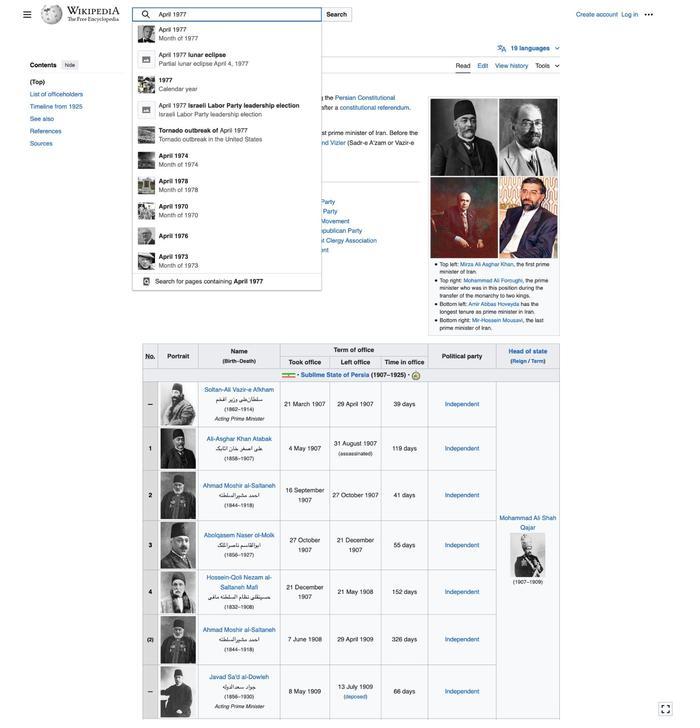 Task type: describe. For each thing, give the bounding box(es) containing it.
fullscreen image
[[661, 705, 670, 714]]

the free encyclopedia image
[[68, 17, 119, 22]]

Search Wikipedia search field
[[132, 7, 322, 22]]

search results list box
[[132, 22, 321, 290]]

language progressive image
[[498, 44, 506, 53]]



Task type: locate. For each thing, give the bounding box(es) containing it.
personal tools navigation
[[576, 7, 656, 22]]

wikipedia image
[[67, 7, 120, 15]]

log in and more options image
[[644, 10, 653, 19]]

None search field
[[132, 7, 576, 291]]

main content
[[139, 40, 653, 721]]

menu image
[[23, 10, 32, 19]]



Task type: vqa. For each thing, say whether or not it's contained in the screenshot.
THAT
no



